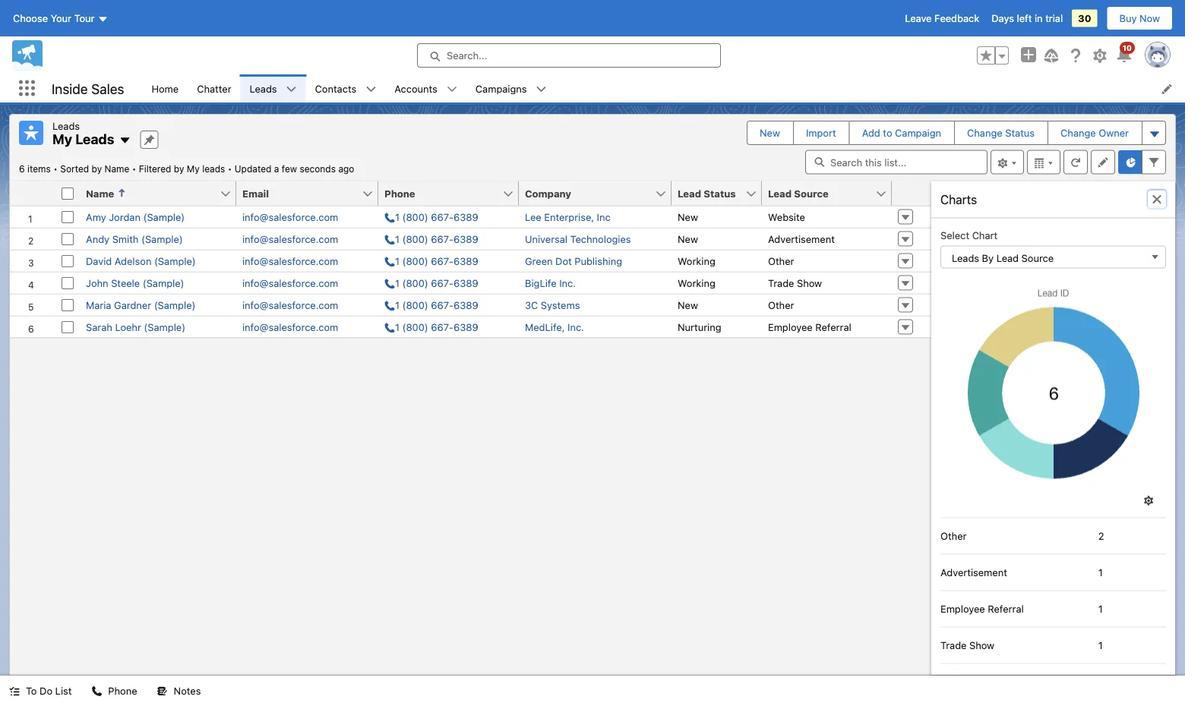 Task type: vqa. For each thing, say whether or not it's contained in the screenshot.
third Close Date from the bottom
no



Task type: describe. For each thing, give the bounding box(es) containing it.
(sample) for john steele (sample)
[[143, 277, 184, 289]]

1 (800) 667-6389 for lee
[[395, 211, 479, 223]]

enterprise,
[[544, 211, 594, 223]]

campaigns
[[476, 83, 527, 94]]

2
[[1099, 530, 1105, 542]]

667- for 3c systems
[[431, 299, 454, 311]]

6 info@salesforce.com from the top
[[242, 321, 338, 333]]

medlife, inc. link
[[525, 321, 584, 333]]

1 (800) 667-6389 for 3c
[[395, 299, 479, 311]]

to do list button
[[0, 676, 81, 707]]

info@salesforce.com link for john steele (sample)
[[242, 277, 338, 289]]

search... button
[[417, 43, 721, 68]]

owner
[[1099, 127, 1129, 139]]

lead source button
[[762, 181, 875, 206]]

email element
[[236, 181, 388, 206]]

leads by lead source
[[952, 252, 1054, 263]]

david adelson (sample)
[[86, 255, 196, 267]]

to do list
[[26, 686, 72, 697]]

667- for medlife, inc.
[[431, 321, 454, 333]]

none search field inside 'my leads|leads|list view' element
[[805, 150, 988, 174]]

referral inside the my leads grid
[[816, 321, 852, 333]]

667- for biglife inc.
[[431, 277, 454, 289]]

1 (800) 667-6389 for biglife
[[395, 277, 479, 289]]

universal
[[525, 233, 568, 245]]

my leads grid
[[10, 181, 932, 339]]

1 by from the left
[[92, 164, 102, 174]]

leave feedback link
[[905, 13, 980, 24]]

email
[[242, 188, 269, 199]]

green
[[525, 255, 553, 267]]

sarah loehr (sample)
[[86, 321, 186, 333]]

3 • from the left
[[228, 164, 232, 174]]

lead status
[[678, 188, 736, 199]]

inside
[[52, 80, 88, 97]]

3 1 (800) 667-6389 link from the top
[[384, 255, 479, 267]]

medlife, inc.
[[525, 321, 584, 333]]

email button
[[236, 181, 362, 206]]

change owner
[[1061, 127, 1129, 139]]

my leads status
[[19, 164, 235, 174]]

text default image inside contacts list item
[[366, 84, 376, 95]]

andy smith (sample)
[[86, 233, 183, 245]]

6 items • sorted by name • filtered by my leads • updated a few seconds ago
[[19, 164, 354, 174]]

days
[[992, 13, 1014, 24]]

lead status button
[[672, 181, 745, 206]]

0 horizontal spatial my
[[52, 131, 72, 147]]

a
[[274, 164, 279, 174]]

6389 for medlife, inc.
[[454, 321, 479, 333]]

now
[[1140, 13, 1160, 24]]

change for change owner
[[1061, 127, 1096, 139]]

my leads
[[52, 131, 114, 147]]

(800) for biglife
[[402, 277, 428, 289]]

choose your tour
[[13, 13, 95, 24]]

company button
[[519, 181, 655, 206]]

change owner button
[[1049, 122, 1141, 144]]

30
[[1078, 13, 1092, 24]]

working for green dot publishing
[[678, 255, 716, 267]]

inside sales
[[52, 80, 124, 97]]

info@salesforce.com for andy smith (sample)
[[242, 233, 338, 245]]

1 vertical spatial my
[[187, 164, 200, 174]]

item number element
[[10, 181, 55, 206]]

(sample) for andy smith (sample)
[[141, 233, 183, 245]]

6389 for lee enterprise, inc
[[454, 211, 479, 223]]

new for advertisement
[[678, 233, 698, 245]]

text default image inside notes button
[[157, 687, 168, 697]]

change for change status
[[967, 127, 1003, 139]]

your
[[51, 13, 71, 24]]

biglife inc. link
[[525, 277, 576, 289]]

buy now
[[1120, 13, 1160, 24]]

green dot publishing link
[[525, 255, 622, 267]]

status for lead status
[[704, 188, 736, 199]]

3 (800) from the top
[[402, 255, 428, 267]]

dot
[[556, 255, 572, 267]]

buy now button
[[1107, 6, 1173, 30]]

new inside button
[[760, 127, 780, 139]]

change status button
[[955, 122, 1047, 144]]

1 • from the left
[[53, 164, 58, 174]]

1 horizontal spatial advertisement
[[941, 567, 1008, 578]]

left
[[1017, 13, 1032, 24]]

campaigns list item
[[466, 74, 556, 103]]

info@salesforce.com link for david adelson (sample)
[[242, 255, 338, 267]]

employee inside the my leads grid
[[768, 321, 813, 333]]

lead inside leads by lead source popup button
[[997, 252, 1019, 263]]

text default image inside campaigns list item
[[536, 84, 547, 95]]

maria gardner (sample) link
[[86, 299, 196, 311]]

1 (800) 667-6389 for medlife,
[[395, 321, 479, 333]]

sales
[[91, 80, 124, 97]]

to
[[883, 127, 892, 139]]

campaign
[[895, 127, 942, 139]]

info@salesforce.com link for amy jordan (sample)
[[242, 211, 338, 223]]

lee enterprise, inc
[[525, 211, 611, 223]]

Search My Leads list view. search field
[[805, 150, 988, 174]]

universal technologies
[[525, 233, 631, 245]]

phone button inside phone element
[[378, 181, 502, 206]]

david
[[86, 255, 112, 267]]

amy jordan (sample) link
[[86, 211, 185, 223]]

campaigns link
[[466, 74, 536, 103]]

gardner
[[114, 299, 151, 311]]

0 horizontal spatial phone button
[[82, 676, 146, 707]]

(800) for lee
[[402, 211, 428, 223]]

0 vertical spatial other
[[768, 255, 794, 267]]

3 1 (800) 667-6389 from the top
[[395, 255, 479, 267]]

667- for lee enterprise, inc
[[431, 211, 454, 223]]

6389 for universal technologies
[[454, 233, 479, 245]]

contacts
[[315, 83, 357, 94]]

nurturing
[[678, 321, 722, 333]]

import button
[[794, 122, 849, 144]]

publishing
[[575, 255, 622, 267]]

contacts link
[[306, 74, 366, 103]]

notes
[[174, 686, 201, 697]]

info@salesforce.com for david adelson (sample)
[[242, 255, 338, 267]]

select
[[941, 229, 970, 241]]

ago
[[338, 164, 354, 174]]

add
[[862, 127, 881, 139]]

chart
[[972, 229, 998, 241]]

667- for universal technologies
[[431, 233, 454, 245]]

list
[[55, 686, 72, 697]]

info@salesforce.com for john steele (sample)
[[242, 277, 338, 289]]

by
[[982, 252, 994, 263]]

1 (800) 667-6389 link for medlife,
[[384, 321, 479, 333]]

0 vertical spatial name
[[105, 164, 129, 174]]

2 by from the left
[[174, 164, 184, 174]]

3 667- from the top
[[431, 255, 454, 267]]

info@salesforce.com for amy jordan (sample)
[[242, 211, 338, 223]]

chatter
[[197, 83, 231, 94]]

seconds
[[300, 164, 336, 174]]

(800) for universal
[[402, 233, 428, 245]]

show inside the my leads grid
[[797, 277, 822, 289]]

david adelson (sample) link
[[86, 255, 196, 267]]

biglife
[[525, 277, 557, 289]]

notes button
[[148, 676, 210, 707]]



Task type: locate. For each thing, give the bounding box(es) containing it.
1 vertical spatial phone button
[[82, 676, 146, 707]]

item number image
[[10, 181, 55, 206]]

source inside button
[[794, 188, 829, 199]]

accounts list item
[[385, 74, 466, 103]]

employee referral inside the my leads grid
[[768, 321, 852, 333]]

change right campaign
[[967, 127, 1003, 139]]

text default image left contacts
[[286, 84, 297, 95]]

1 horizontal spatial my
[[187, 164, 200, 174]]

leads list item
[[241, 74, 306, 103]]

leads
[[202, 164, 225, 174]]

chatter link
[[188, 74, 241, 103]]

1 (800) 667-6389 link for biglife
[[384, 277, 479, 289]]

0 horizontal spatial change
[[967, 127, 1003, 139]]

0 vertical spatial phone
[[384, 188, 415, 199]]

(800) for 3c
[[402, 299, 428, 311]]

source
[[794, 188, 829, 199], [1022, 252, 1054, 263]]

1 horizontal spatial employee
[[941, 603, 985, 615]]

(sample) right the adelson
[[154, 255, 196, 267]]

0 vertical spatial referral
[[816, 321, 852, 333]]

contacts list item
[[306, 74, 385, 103]]

0 vertical spatial show
[[797, 277, 822, 289]]

1 vertical spatial employee referral
[[941, 603, 1024, 615]]

accounts link
[[385, 74, 447, 103]]

in
[[1035, 13, 1043, 24]]

text default image inside leads list item
[[286, 84, 297, 95]]

buy
[[1120, 13, 1137, 24]]

0 vertical spatial employee
[[768, 321, 813, 333]]

1 info@salesforce.com from the top
[[242, 211, 338, 223]]

2 vertical spatial other
[[941, 530, 967, 542]]

phone inside phone element
[[384, 188, 415, 199]]

1 vertical spatial name
[[86, 188, 114, 199]]

2 change from the left
[[1061, 127, 1096, 139]]

lead status element
[[672, 181, 771, 206]]

tour
[[74, 13, 95, 24]]

1 horizontal spatial status
[[1006, 127, 1035, 139]]

2 1 (800) 667-6389 link from the top
[[384, 233, 479, 245]]

• left filtered
[[132, 164, 136, 174]]

cell
[[55, 181, 80, 206]]

text default image up my leads status in the left of the page
[[119, 135, 131, 147]]

0 horizontal spatial show
[[797, 277, 822, 289]]

add to campaign button
[[850, 122, 954, 144]]

0 vertical spatial trade
[[768, 277, 794, 289]]

john steele (sample) link
[[86, 277, 184, 289]]

status for change status
[[1006, 127, 1035, 139]]

3 info@salesforce.com link from the top
[[242, 255, 338, 267]]

name left filtered
[[105, 164, 129, 174]]

0 horizontal spatial •
[[53, 164, 58, 174]]

lead
[[678, 188, 701, 199], [768, 188, 792, 199], [997, 252, 1019, 263]]

1 horizontal spatial phone button
[[378, 181, 502, 206]]

leads
[[250, 83, 277, 94], [52, 120, 80, 131], [75, 131, 114, 147], [952, 252, 980, 263]]

0 horizontal spatial by
[[92, 164, 102, 174]]

4 (800) from the top
[[402, 277, 428, 289]]

1 vertical spatial advertisement
[[941, 567, 1008, 578]]

biglife inc.
[[525, 277, 576, 289]]

leads left the by
[[952, 252, 980, 263]]

2 info@salesforce.com link from the top
[[242, 233, 338, 245]]

0 vertical spatial status
[[1006, 127, 1035, 139]]

list containing home
[[142, 74, 1185, 103]]

0 vertical spatial working
[[678, 255, 716, 267]]

home link
[[142, 74, 188, 103]]

0 horizontal spatial lead
[[678, 188, 701, 199]]

amy jordan (sample)
[[86, 211, 185, 223]]

2 6389 from the top
[[454, 233, 479, 245]]

0 horizontal spatial trade show
[[768, 277, 822, 289]]

1 horizontal spatial change
[[1061, 127, 1096, 139]]

change inside button
[[967, 127, 1003, 139]]

list
[[142, 74, 1185, 103]]

phone element
[[378, 181, 528, 206]]

systems
[[541, 299, 580, 311]]

1 vertical spatial inc.
[[568, 321, 584, 333]]

sarah
[[86, 321, 112, 333]]

steele
[[111, 277, 140, 289]]

(sample) up the david adelson (sample) link
[[141, 233, 183, 245]]

5 1 (800) 667-6389 from the top
[[395, 299, 479, 311]]

new
[[760, 127, 780, 139], [678, 211, 698, 223], [678, 233, 698, 245], [678, 299, 698, 311]]

home
[[152, 83, 179, 94]]

source up 'website'
[[794, 188, 829, 199]]

0 vertical spatial advertisement
[[768, 233, 835, 245]]

change left 'owner'
[[1061, 127, 1096, 139]]

new for other
[[678, 299, 698, 311]]

advertisement inside the my leads grid
[[768, 233, 835, 245]]

1 working from the top
[[678, 255, 716, 267]]

lee
[[525, 211, 542, 223]]

1 vertical spatial employee
[[941, 603, 985, 615]]

leads right chatter link
[[250, 83, 277, 94]]

6 1 (800) 667-6389 link from the top
[[384, 321, 479, 333]]

name up amy
[[86, 188, 114, 199]]

name
[[105, 164, 129, 174], [86, 188, 114, 199]]

text default image inside accounts list item
[[447, 84, 457, 95]]

lead inside lead status button
[[678, 188, 701, 199]]

text default image right contacts
[[366, 84, 376, 95]]

0 horizontal spatial employee
[[768, 321, 813, 333]]

1 horizontal spatial trade
[[941, 640, 967, 651]]

maria
[[86, 299, 111, 311]]

action image
[[892, 181, 932, 206]]

days left in trial
[[992, 13, 1063, 24]]

company
[[525, 188, 571, 199]]

0 vertical spatial my
[[52, 131, 72, 147]]

4 info@salesforce.com from the top
[[242, 277, 338, 289]]

1 vertical spatial working
[[678, 277, 716, 289]]

other
[[768, 255, 794, 267], [768, 299, 794, 311], [941, 530, 967, 542]]

1 vertical spatial status
[[704, 188, 736, 199]]

(sample) for amy jordan (sample)
[[143, 211, 185, 223]]

1 vertical spatial other
[[768, 299, 794, 311]]

10
[[1123, 43, 1132, 52]]

2 horizontal spatial lead
[[997, 252, 1019, 263]]

(sample) down david adelson (sample)
[[143, 277, 184, 289]]

4 667- from the top
[[431, 277, 454, 289]]

universal technologies link
[[525, 233, 631, 245]]

leads link
[[241, 74, 286, 103]]

select chart
[[941, 229, 998, 241]]

0 vertical spatial inc.
[[559, 277, 576, 289]]

choose
[[13, 13, 48, 24]]

charts
[[941, 192, 977, 207]]

1 change from the left
[[967, 127, 1003, 139]]

leads inside list item
[[250, 83, 277, 94]]

5 1 (800) 667-6389 link from the top
[[384, 299, 479, 311]]

0 horizontal spatial phone
[[108, 686, 137, 697]]

lee enterprise, inc link
[[525, 211, 611, 223]]

1 (800) 667-6389 for universal
[[395, 233, 479, 245]]

4 6389 from the top
[[454, 277, 479, 289]]

0 vertical spatial phone button
[[378, 181, 502, 206]]

smith
[[112, 233, 139, 245]]

lead for lead status
[[678, 188, 701, 199]]

trade
[[768, 277, 794, 289], [941, 640, 967, 651]]

4 1 (800) 667-6389 link from the top
[[384, 277, 479, 289]]

amy
[[86, 211, 106, 223]]

jordan
[[109, 211, 141, 223]]

info@salesforce.com for maria gardner (sample)
[[242, 299, 338, 311]]

name element
[[80, 181, 245, 206]]

company element
[[519, 181, 681, 206]]

5 info@salesforce.com from the top
[[242, 299, 338, 311]]

1 1 (800) 667-6389 link from the top
[[384, 211, 479, 223]]

leads by lead source button
[[941, 245, 1166, 268]]

name button
[[80, 181, 220, 206]]

andy
[[86, 233, 109, 245]]

working for biglife inc.
[[678, 277, 716, 289]]

(sample) down name element
[[143, 211, 185, 223]]

text default image
[[286, 84, 297, 95], [366, 84, 376, 95], [119, 135, 131, 147], [9, 687, 20, 697]]

adelson
[[115, 255, 152, 267]]

3c systems link
[[525, 299, 580, 311]]

1 horizontal spatial show
[[970, 640, 995, 651]]

leads right leads icon
[[52, 120, 80, 131]]

6
[[19, 164, 25, 174]]

1 horizontal spatial •
[[132, 164, 136, 174]]

(sample) down maria gardner (sample)
[[144, 321, 186, 333]]

2 (800) from the top
[[402, 233, 428, 245]]

0 vertical spatial source
[[794, 188, 829, 199]]

1 horizontal spatial employee referral
[[941, 603, 1024, 615]]

text default image
[[447, 84, 457, 95], [536, 84, 547, 95], [1151, 193, 1163, 206], [91, 687, 102, 697], [157, 687, 168, 697]]

do
[[40, 686, 52, 697]]

1 horizontal spatial source
[[1022, 252, 1054, 263]]

by
[[92, 164, 102, 174], [174, 164, 184, 174]]

leave
[[905, 13, 932, 24]]

0 horizontal spatial advertisement
[[768, 233, 835, 245]]

lead inside lead source button
[[768, 188, 792, 199]]

text default image inside to do list button
[[9, 687, 20, 697]]

1 667- from the top
[[431, 211, 454, 223]]

1 vertical spatial trade
[[941, 640, 967, 651]]

5 info@salesforce.com link from the top
[[242, 299, 338, 311]]

source right the by
[[1022, 252, 1054, 263]]

4 1 (800) 667-6389 from the top
[[395, 277, 479, 289]]

my left the leads
[[187, 164, 200, 174]]

inc
[[597, 211, 611, 223]]

trade inside the my leads grid
[[768, 277, 794, 289]]

import
[[806, 127, 836, 139]]

by right filtered
[[174, 164, 184, 174]]

5 6389 from the top
[[454, 299, 479, 311]]

10 button
[[1115, 42, 1135, 65]]

6 info@salesforce.com link from the top
[[242, 321, 338, 333]]

green dot publishing
[[525, 255, 622, 267]]

1 horizontal spatial trade show
[[941, 640, 995, 651]]

phone button
[[378, 181, 502, 206], [82, 676, 146, 707]]

show
[[797, 277, 822, 289], [970, 640, 995, 651]]

3c
[[525, 299, 538, 311]]

lead source element
[[762, 181, 901, 206]]

2 info@salesforce.com from the top
[[242, 233, 338, 245]]

action element
[[892, 181, 932, 206]]

6389 for biglife inc.
[[454, 277, 479, 289]]

status inside the my leads grid
[[704, 188, 736, 199]]

0 horizontal spatial source
[[794, 188, 829, 199]]

new for website
[[678, 211, 698, 223]]

667-
[[431, 211, 454, 223], [431, 233, 454, 245], [431, 255, 454, 267], [431, 277, 454, 289], [431, 299, 454, 311], [431, 321, 454, 333]]

(sample) for maria gardner (sample)
[[154, 299, 196, 311]]

5 667- from the top
[[431, 299, 454, 311]]

text default image inside the 'phone' button
[[91, 687, 102, 697]]

search...
[[447, 50, 487, 61]]

(800) for medlife,
[[402, 321, 428, 333]]

1 (800) 667-6389 link for universal
[[384, 233, 479, 245]]

0 horizontal spatial status
[[704, 188, 736, 199]]

2 horizontal spatial •
[[228, 164, 232, 174]]

1 horizontal spatial referral
[[988, 603, 1024, 615]]

1 vertical spatial trade show
[[941, 640, 995, 651]]

1 6389 from the top
[[454, 211, 479, 223]]

1 (800) 667-6389 link for lee
[[384, 211, 479, 223]]

leads image
[[19, 121, 43, 145]]

2 1 (800) 667-6389 from the top
[[395, 233, 479, 245]]

sarah loehr (sample) link
[[86, 321, 186, 333]]

leads up sorted at the top of the page
[[75, 131, 114, 147]]

(sample) for sarah loehr (sample)
[[144, 321, 186, 333]]

(sample) for david adelson (sample)
[[154, 255, 196, 267]]

text default image left to
[[9, 687, 20, 697]]

my right leads icon
[[52, 131, 72, 147]]

1 vertical spatial phone
[[108, 686, 137, 697]]

1 vertical spatial source
[[1022, 252, 1054, 263]]

1 vertical spatial referral
[[988, 603, 1024, 615]]

0 vertical spatial trade show
[[768, 277, 822, 289]]

5 (800) from the top
[[402, 299, 428, 311]]

3 info@salesforce.com from the top
[[242, 255, 338, 267]]

• right the leads
[[228, 164, 232, 174]]

john steele (sample)
[[86, 277, 184, 289]]

source inside popup button
[[1022, 252, 1054, 263]]

0 vertical spatial employee referral
[[768, 321, 852, 333]]

1 horizontal spatial by
[[174, 164, 184, 174]]

by right sorted at the top of the page
[[92, 164, 102, 174]]

1
[[395, 211, 400, 223], [395, 233, 400, 245], [395, 255, 400, 267], [395, 277, 400, 289], [395, 299, 400, 311], [395, 321, 400, 333], [1099, 567, 1103, 578], [1099, 603, 1103, 615], [1099, 640, 1103, 651]]

6 1 (800) 667-6389 from the top
[[395, 321, 479, 333]]

change inside button
[[1061, 127, 1096, 139]]

to
[[26, 686, 37, 697]]

trade show inside the my leads grid
[[768, 277, 822, 289]]

6 667- from the top
[[431, 321, 454, 333]]

inc. down systems
[[568, 321, 584, 333]]

inc. down dot
[[559, 277, 576, 289]]

2 • from the left
[[132, 164, 136, 174]]

info@salesforce.com link for andy smith (sample)
[[242, 233, 338, 245]]

3 6389 from the top
[[454, 255, 479, 267]]

my
[[52, 131, 72, 147], [187, 164, 200, 174]]

accounts
[[395, 83, 438, 94]]

4 info@salesforce.com link from the top
[[242, 277, 338, 289]]

john
[[86, 277, 108, 289]]

2 working from the top
[[678, 277, 716, 289]]

group
[[977, 46, 1009, 65]]

new button
[[748, 122, 792, 144]]

1 (800) 667-6389 link for 3c
[[384, 299, 479, 311]]

name inside name button
[[86, 188, 114, 199]]

leave feedback
[[905, 13, 980, 24]]

status
[[1006, 127, 1035, 139], [704, 188, 736, 199]]

3c systems
[[525, 299, 580, 311]]

1 horizontal spatial phone
[[384, 188, 415, 199]]

None search field
[[805, 150, 988, 174]]

1 1 (800) 667-6389 from the top
[[395, 211, 479, 223]]

technologies
[[570, 233, 631, 245]]

0 horizontal spatial employee referral
[[768, 321, 852, 333]]

• right items
[[53, 164, 58, 174]]

inc. for biglife inc.
[[559, 277, 576, 289]]

1 (800) from the top
[[402, 211, 428, 223]]

inc. for medlife, inc.
[[568, 321, 584, 333]]

6 (800) from the top
[[402, 321, 428, 333]]

0 horizontal spatial referral
[[816, 321, 852, 333]]

(sample) right gardner
[[154, 299, 196, 311]]

feedback
[[935, 13, 980, 24]]

0 horizontal spatial trade
[[768, 277, 794, 289]]

lead source
[[768, 188, 829, 199]]

my leads|leads|list view element
[[9, 114, 1176, 697]]

cell inside the my leads grid
[[55, 181, 80, 206]]

2 667- from the top
[[431, 233, 454, 245]]

lead for lead source
[[768, 188, 792, 199]]

6389 for 3c systems
[[454, 299, 479, 311]]

info@salesforce.com link for maria gardner (sample)
[[242, 299, 338, 311]]

1 horizontal spatial lead
[[768, 188, 792, 199]]

leads inside popup button
[[952, 252, 980, 263]]

6 6389 from the top
[[454, 321, 479, 333]]

1 vertical spatial show
[[970, 640, 995, 651]]

1 info@salesforce.com link from the top
[[242, 211, 338, 223]]

referral
[[816, 321, 852, 333], [988, 603, 1024, 615]]

filtered
[[139, 164, 171, 174]]



